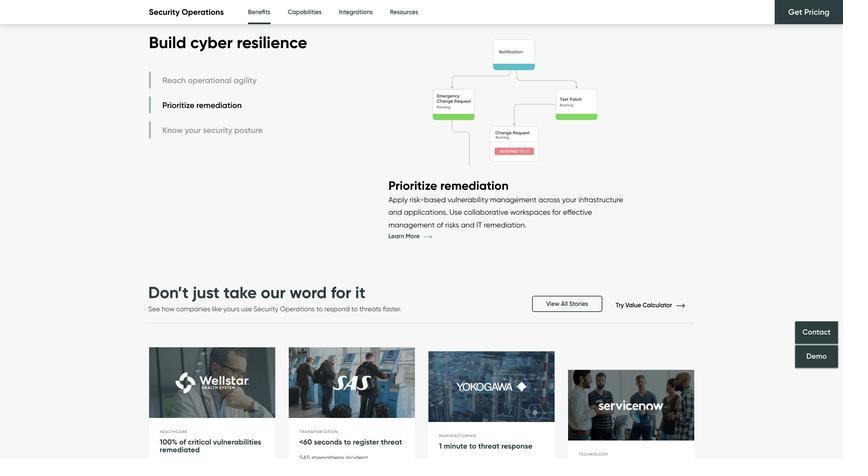 Task type: describe. For each thing, give the bounding box(es) containing it.
learn
[[389, 233, 404, 240]]

it
[[356, 283, 366, 303]]

just
[[193, 283, 220, 303]]

yokogawa electric responds to threats in 1 minute image
[[429, 351, 555, 423]]

prioritize remediation
[[163, 100, 242, 110]]

prioritize for prioritize remediation apply risk-based vulnerability management across your infrastructure and applications. use collaborative workspaces for effective management of risks and it remediation.
[[389, 178, 438, 193]]

get pricing link
[[775, 0, 844, 24]]

security inside don't just take our word for it see how companies like yours use security operations to respond to threats faster.
[[254, 305, 279, 313]]

learn more link
[[389, 233, 443, 240]]

how
[[162, 305, 175, 313]]

0 vertical spatial management
[[491, 195, 537, 204]]

contact link
[[796, 322, 839, 344]]

response
[[502, 442, 533, 451]]

view all stories link
[[533, 296, 603, 312]]

yours
[[224, 305, 240, 313]]

calculator
[[643, 302, 673, 309]]

build
[[149, 32, 186, 52]]

workspaces
[[511, 208, 551, 217]]

get pricing
[[789, 7, 830, 17]]

don't just take our word for it see how companies like yours use security operations to respond to threats faster.
[[148, 283, 402, 313]]

security operations
[[149, 7, 224, 17]]

use
[[241, 305, 252, 313]]

cyber
[[190, 32, 233, 52]]

0 horizontal spatial and
[[389, 208, 402, 217]]

100% of critical vulnerabilities remediated
[[160, 438, 261, 455]]

to left respond
[[317, 305, 323, 313]]

register
[[353, 438, 379, 447]]

remediation for prioritize remediation apply risk-based vulnerability management across your infrastructure and applications. use collaborative workspaces for effective management of risks and it remediation.
[[441, 178, 509, 193]]

risks
[[446, 221, 459, 229]]

reach
[[163, 75, 186, 85]]

0 horizontal spatial threat
[[381, 438, 402, 447]]

vulnerabilities
[[213, 438, 261, 447]]

like
[[212, 305, 222, 313]]

1 minute to threat response
[[439, 442, 533, 451]]

1
[[439, 442, 442, 451]]

demo
[[807, 352, 827, 361]]

build cyber resilience
[[149, 32, 307, 52]]

servicenow improves soc efficiency with automation image
[[568, 370, 695, 441]]

threats
[[360, 305, 381, 313]]

benefits
[[248, 8, 271, 16]]

of inside 100% of critical vulnerabilities remediated
[[179, 438, 186, 447]]

our
[[261, 283, 286, 303]]

capabilities
[[288, 8, 322, 16]]

see
[[148, 305, 160, 313]]

value
[[626, 302, 642, 309]]

remediation for prioritize remediation
[[197, 100, 242, 110]]

to left register
[[344, 438, 351, 447]]

for inside prioritize remediation apply risk-based vulnerability management across your infrastructure and applications. use collaborative workspaces for effective management of risks and it remediation.
[[553, 208, 562, 217]]

contact
[[803, 328, 831, 337]]

of inside prioritize remediation apply risk-based vulnerability management across your infrastructure and applications. use collaborative workspaces for effective management of risks and it remediation.
[[437, 221, 444, 229]]

posture
[[234, 125, 263, 135]]

know your security posture link
[[149, 122, 265, 138]]



Task type: vqa. For each thing, say whether or not it's contained in the screenshot.
Prioritize remediation 'link'
yes



Task type: locate. For each thing, give the bounding box(es) containing it.
operations down the word
[[280, 305, 315, 313]]

0 vertical spatial prioritize
[[163, 100, 195, 110]]

view
[[547, 300, 560, 308]]

applications.
[[404, 208, 448, 217]]

infrastructure
[[579, 195, 624, 204]]

word
[[290, 283, 327, 303]]

remediated
[[160, 446, 200, 455]]

threat
[[381, 438, 402, 447], [479, 442, 500, 451]]

prioritize remediation link
[[149, 97, 265, 114]]

<60 seconds to register threat
[[300, 438, 402, 447]]

1 horizontal spatial management
[[491, 195, 537, 204]]

try
[[616, 302, 624, 309]]

and left it
[[461, 221, 475, 229]]

1 vertical spatial prioritize
[[389, 178, 438, 193]]

threat right register
[[381, 438, 402, 447]]

0 horizontal spatial operations
[[182, 7, 224, 17]]

demo link
[[796, 345, 839, 368]]

agility
[[234, 75, 257, 85]]

your
[[185, 125, 201, 135], [562, 195, 577, 204]]

faster.
[[383, 305, 402, 313]]

risk-
[[410, 195, 424, 204]]

benefits link
[[248, 0, 271, 26]]

remediation inside prioritize remediation apply risk-based vulnerability management across your infrastructure and applications. use collaborative workspaces for effective management of risks and it remediation.
[[441, 178, 509, 193]]

view all stories
[[547, 300, 589, 308]]

1 horizontal spatial operations
[[280, 305, 315, 313]]

your right know on the top left of page
[[185, 125, 201, 135]]

pricing
[[805, 7, 830, 17]]

0 horizontal spatial of
[[179, 438, 186, 447]]

get
[[789, 7, 803, 17]]

0 horizontal spatial prioritize
[[163, 100, 195, 110]]

integrations
[[339, 8, 373, 16]]

security
[[203, 125, 232, 135]]

prioritize for prioritize remediation
[[163, 100, 195, 110]]

try value calculator link
[[616, 302, 695, 309]]

1 vertical spatial and
[[461, 221, 475, 229]]

sas image
[[289, 347, 415, 418]]

0 vertical spatial operations
[[182, 7, 224, 17]]

prioritize inside prioritize remediation link
[[163, 100, 195, 110]]

0 vertical spatial security
[[149, 7, 180, 17]]

1 horizontal spatial and
[[461, 221, 475, 229]]

resources link
[[390, 0, 418, 25]]

resilience
[[237, 32, 307, 52]]

operations inside don't just take our word for it see how companies like yours use security operations to respond to threats faster.
[[280, 305, 315, 313]]

effective
[[563, 208, 592, 217]]

more
[[406, 233, 420, 240]]

of right 100%
[[179, 438, 186, 447]]

1 vertical spatial management
[[389, 221, 435, 229]]

and down apply
[[389, 208, 402, 217]]

0 vertical spatial and
[[389, 208, 402, 217]]

assess vulnerabilities by risk, severity, and exposure image
[[389, 24, 639, 178]]

companies
[[176, 305, 210, 313]]

wellstar image
[[149, 347, 275, 418]]

1 horizontal spatial prioritize
[[389, 178, 438, 193]]

try value calculator
[[616, 302, 674, 309]]

for inside don't just take our word for it see how companies like yours use security operations to respond to threats faster.
[[331, 283, 351, 303]]

minute
[[444, 442, 468, 451]]

0 horizontal spatial your
[[185, 125, 201, 135]]

1 vertical spatial for
[[331, 283, 351, 303]]

1 vertical spatial operations
[[280, 305, 315, 313]]

1 horizontal spatial of
[[437, 221, 444, 229]]

1 horizontal spatial remediation
[[441, 178, 509, 193]]

prioritize remediation apply risk-based vulnerability management across your infrastructure and applications. use collaborative workspaces for effective management of risks and it remediation.
[[389, 178, 624, 229]]

threat left response
[[479, 442, 500, 451]]

all
[[561, 300, 568, 308]]

for
[[553, 208, 562, 217], [331, 283, 351, 303]]

vulnerability
[[448, 195, 489, 204]]

capabilities link
[[288, 0, 322, 25]]

to
[[317, 305, 323, 313], [352, 305, 358, 313], [344, 438, 351, 447], [470, 442, 477, 451]]

use
[[450, 208, 462, 217]]

know
[[163, 125, 183, 135]]

remediation.
[[484, 221, 527, 229]]

to left threats
[[352, 305, 358, 313]]

management up more
[[389, 221, 435, 229]]

0 vertical spatial of
[[437, 221, 444, 229]]

security up build
[[149, 7, 180, 17]]

security
[[149, 7, 180, 17], [254, 305, 279, 313]]

prioritize
[[163, 100, 195, 110], [389, 178, 438, 193]]

your inside prioritize remediation apply risk-based vulnerability management across your infrastructure and applications. use collaborative workspaces for effective management of risks and it remediation.
[[562, 195, 577, 204]]

0 horizontal spatial for
[[331, 283, 351, 303]]

don't
[[148, 283, 189, 303]]

security down our
[[254, 305, 279, 313]]

operations
[[182, 7, 224, 17], [280, 305, 315, 313]]

0 horizontal spatial remediation
[[197, 100, 242, 110]]

0 vertical spatial your
[[185, 125, 201, 135]]

based
[[424, 195, 446, 204]]

collaborative
[[464, 208, 509, 217]]

0 vertical spatial remediation
[[197, 100, 242, 110]]

prioritize down reach at the left top
[[163, 100, 195, 110]]

1 vertical spatial your
[[562, 195, 577, 204]]

stories
[[570, 300, 589, 308]]

1 horizontal spatial your
[[562, 195, 577, 204]]

resources
[[390, 8, 418, 16]]

100%
[[160, 438, 178, 447]]

for up respond
[[331, 283, 351, 303]]

apply
[[389, 195, 408, 204]]

1 vertical spatial of
[[179, 438, 186, 447]]

0 horizontal spatial security
[[149, 7, 180, 17]]

1 vertical spatial remediation
[[441, 178, 509, 193]]

reach operational agility
[[163, 75, 257, 85]]

your up effective
[[562, 195, 577, 204]]

to right minute
[[470, 442, 477, 451]]

0 vertical spatial for
[[553, 208, 562, 217]]

for down the across
[[553, 208, 562, 217]]

1 horizontal spatial threat
[[479, 442, 500, 451]]

remediation
[[197, 100, 242, 110], [441, 178, 509, 193]]

know your security posture
[[163, 125, 263, 135]]

seconds
[[314, 438, 342, 447]]

of left risks on the top of page
[[437, 221, 444, 229]]

management
[[491, 195, 537, 204], [389, 221, 435, 229]]

it
[[477, 221, 482, 229]]

prioritize inside prioritize remediation apply risk-based vulnerability management across your infrastructure and applications. use collaborative workspaces for effective management of risks and it remediation.
[[389, 178, 438, 193]]

1 horizontal spatial for
[[553, 208, 562, 217]]

management up workspaces
[[491, 195, 537, 204]]

respond
[[325, 305, 350, 313]]

reach operational agility link
[[149, 72, 265, 89]]

and
[[389, 208, 402, 217], [461, 221, 475, 229]]

prioritize up risk-
[[389, 178, 438, 193]]

1 vertical spatial security
[[254, 305, 279, 313]]

operations up 'cyber'
[[182, 7, 224, 17]]

<60
[[300, 438, 312, 447]]

learn more
[[389, 233, 421, 240]]

remediation up 'security'
[[197, 100, 242, 110]]

critical
[[188, 438, 211, 447]]

remediation up vulnerability
[[441, 178, 509, 193]]

0 horizontal spatial management
[[389, 221, 435, 229]]

operational
[[188, 75, 232, 85]]

of
[[437, 221, 444, 229], [179, 438, 186, 447]]

1 horizontal spatial security
[[254, 305, 279, 313]]

take
[[224, 283, 257, 303]]

integrations link
[[339, 0, 373, 25]]

across
[[539, 195, 561, 204]]



